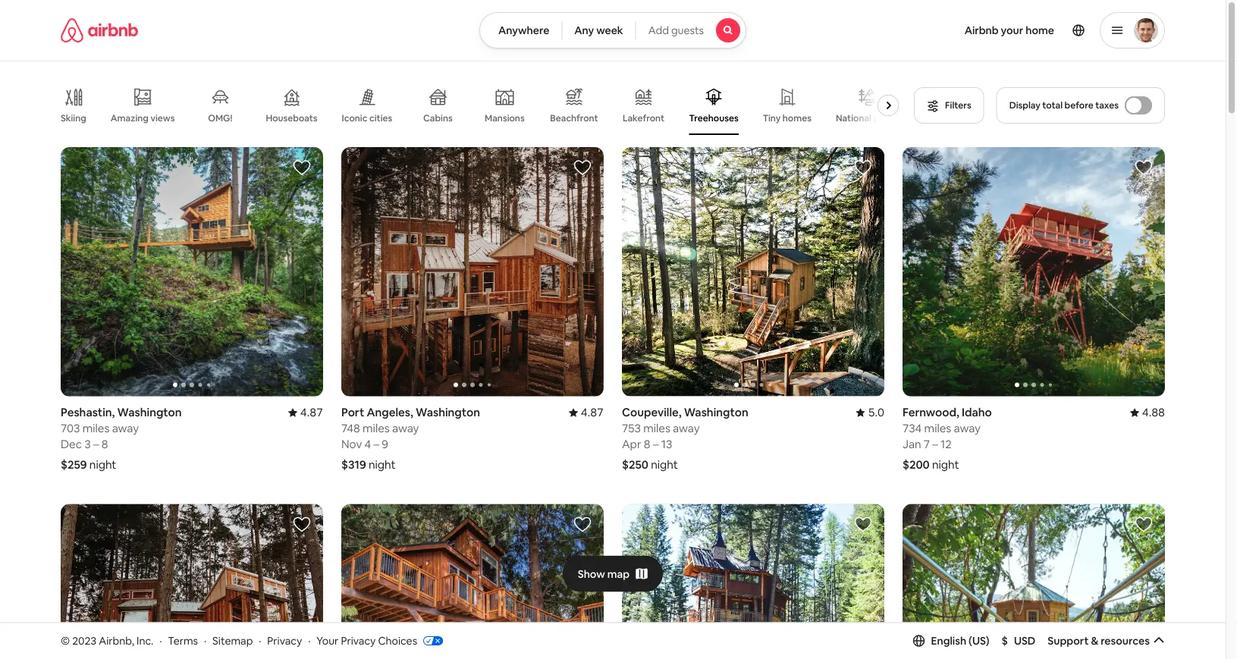 Task type: describe. For each thing, give the bounding box(es) containing it.
airbnb
[[965, 24, 999, 37]]

add to wishlist: fernwood, idaho image
[[1135, 159, 1154, 177]]

3
[[84, 437, 91, 452]]

(us)
[[969, 634, 990, 648]]

show
[[578, 567, 605, 581]]

any week button
[[562, 12, 636, 49]]

©
[[61, 634, 70, 648]]

– for apr 8 – 13
[[653, 437, 659, 452]]

$259
[[61, 458, 87, 473]]

4.87 for port angeles, washington 748 miles away nov 4 – 9 $319 night
[[581, 405, 604, 420]]

dec
[[61, 437, 82, 452]]

$ usd
[[1002, 634, 1036, 648]]

add
[[649, 24, 669, 37]]

add guests
[[649, 24, 704, 37]]

5.0 out of 5 average rating image
[[857, 405, 885, 420]]

amazing views
[[111, 112, 175, 124]]

beachfront
[[550, 112, 598, 124]]

national parks
[[836, 112, 898, 124]]

8 inside coupeville, washington 753 miles away apr 8 – 13 $250 night
[[644, 437, 651, 452]]

miles for dec 3 – 8
[[83, 421, 110, 436]]

port
[[341, 405, 365, 420]]

before
[[1065, 99, 1094, 111]]

washington inside port angeles, washington 748 miles away nov 4 – 9 $319 night
[[416, 405, 480, 420]]

753
[[622, 421, 641, 436]]

&
[[1092, 634, 1099, 648]]

sitemap
[[213, 634, 253, 648]]

washington for 753 miles away
[[684, 405, 749, 420]]

skiing
[[61, 112, 86, 124]]

jan
[[903, 437, 922, 452]]

night inside port angeles, washington 748 miles away nov 4 – 9 $319 night
[[369, 458, 396, 473]]

usd
[[1015, 634, 1036, 648]]

terms · sitemap · privacy ·
[[168, 634, 311, 648]]

4.88 out of 5 average rating image
[[1131, 405, 1166, 420]]

your privacy choices
[[317, 634, 417, 648]]

profile element
[[765, 0, 1166, 61]]

port angeles, washington 748 miles away nov 4 – 9 $319 night
[[341, 405, 480, 473]]

peshastin, washington 703 miles away dec 3 – 8 $259 night
[[61, 405, 182, 473]]

9
[[382, 437, 389, 452]]

2023
[[72, 634, 97, 648]]

any
[[575, 24, 594, 37]]

display total before taxes
[[1010, 99, 1119, 111]]

english (us)
[[932, 634, 990, 648]]

airbnb your home
[[965, 24, 1055, 37]]

airbnb your home link
[[956, 14, 1064, 46]]

iconic cities
[[342, 112, 393, 124]]

miles for apr 8 – 13
[[644, 421, 671, 436]]

703
[[61, 421, 80, 436]]

filters button
[[915, 87, 985, 124]]

1 · from the left
[[160, 634, 162, 648]]

add to wishlist: port angeles, washington image
[[574, 159, 592, 177]]

amazing
[[111, 112, 149, 124]]

angeles,
[[367, 405, 413, 420]]

group containing amazing views
[[61, 76, 905, 135]]

4.87 out of 5 average rating image for port angeles, washington 748 miles away nov 4 – 9 $319 night
[[569, 405, 604, 420]]

nov
[[341, 437, 362, 452]]

add to wishlist: sooke, canada image
[[574, 516, 592, 534]]

– for dec 3 – 8
[[93, 437, 99, 452]]

terms
[[168, 634, 198, 648]]

home
[[1026, 24, 1055, 37]]

show map button
[[563, 556, 663, 592]]

– for jan 7 – 12
[[933, 437, 939, 452]]

display
[[1010, 99, 1041, 111]]

© 2023 airbnb, inc. ·
[[61, 634, 162, 648]]

washington for 703 miles away
[[117, 405, 182, 420]]

4.87 out of 5 average rating image for peshastin, washington 703 miles away dec 3 – 8 $259 night
[[288, 405, 323, 420]]

add guests button
[[636, 12, 747, 49]]

lakefront
[[623, 112, 665, 124]]

4.87 for peshastin, washington 703 miles away dec 3 – 8 $259 night
[[300, 405, 323, 420]]

add to wishlist: port angeles, washington image
[[293, 516, 311, 534]]

add to wishlist: coupeville, washington image
[[855, 159, 873, 177]]

coupeville, washington 753 miles away apr 8 – 13 $250 night
[[622, 405, 749, 473]]



Task type: vqa. For each thing, say whether or not it's contained in the screenshot.


Task type: locate. For each thing, give the bounding box(es) containing it.
3 away from the left
[[673, 421, 700, 436]]

4.87 out of 5 average rating image left port
[[288, 405, 323, 420]]

iconic
[[342, 112, 368, 124]]

1 night from the left
[[89, 458, 116, 473]]

night for $250
[[651, 458, 678, 473]]

miles down the peshastin,
[[83, 421, 110, 436]]

2 4.87 from the left
[[581, 405, 604, 420]]

night for $200
[[933, 458, 960, 473]]

8 inside peshastin, washington 703 miles away dec 3 – 8 $259 night
[[102, 437, 108, 452]]

$250
[[622, 458, 649, 473]]

1 horizontal spatial 4.87
[[581, 405, 604, 420]]

0 horizontal spatial privacy
[[267, 634, 302, 648]]

0 horizontal spatial 4.87 out of 5 average rating image
[[288, 405, 323, 420]]

washington right angeles,
[[416, 405, 480, 420]]

your privacy choices link
[[317, 634, 443, 649]]

1 away from the left
[[112, 421, 139, 436]]

$
[[1002, 634, 1008, 648]]

night
[[89, 458, 116, 473], [369, 458, 396, 473], [651, 458, 678, 473], [933, 458, 960, 473]]

– inside peshastin, washington 703 miles away dec 3 – 8 $259 night
[[93, 437, 99, 452]]

8 right 3 on the left of page
[[102, 437, 108, 452]]

sitemap link
[[213, 634, 253, 648]]

1 – from the left
[[93, 437, 99, 452]]

· right the inc. at the bottom
[[160, 634, 162, 648]]

night down 9
[[369, 458, 396, 473]]

4.88
[[1143, 405, 1166, 420]]

$200
[[903, 458, 930, 473]]

1 4.87 out of 5 average rating image from the left
[[288, 405, 323, 420]]

0 horizontal spatial 4.87
[[300, 405, 323, 420]]

anywhere button
[[480, 12, 563, 49]]

your
[[1001, 24, 1024, 37]]

8 right apr
[[644, 437, 651, 452]]

support & resources
[[1048, 634, 1150, 648]]

3 – from the left
[[653, 437, 659, 452]]

tiny
[[763, 112, 781, 124]]

support
[[1048, 634, 1089, 648]]

away for fernwood,
[[954, 421, 981, 436]]

1 horizontal spatial washington
[[416, 405, 480, 420]]

english
[[932, 634, 967, 648]]

miles inside coupeville, washington 753 miles away apr 8 – 13 $250 night
[[644, 421, 671, 436]]

apr
[[622, 437, 642, 452]]

7
[[924, 437, 930, 452]]

parks
[[874, 112, 898, 124]]

– left 9
[[374, 437, 379, 452]]

washington right the peshastin,
[[117, 405, 182, 420]]

– inside fernwood, idaho 734 miles away jan 7 – 12 $200 night
[[933, 437, 939, 452]]

2 privacy from the left
[[341, 634, 376, 648]]

– right 7
[[933, 437, 939, 452]]

washington inside peshastin, washington 703 miles away dec 3 – 8 $259 night
[[117, 405, 182, 420]]

night down 12 at the bottom right
[[933, 458, 960, 473]]

omg!
[[208, 112, 233, 124]]

english (us) button
[[913, 634, 990, 648]]

inc.
[[137, 634, 154, 648]]

airbnb,
[[99, 634, 134, 648]]

13
[[661, 437, 673, 452]]

privacy
[[267, 634, 302, 648], [341, 634, 376, 648]]

add to wishlist: columbia falls, montana image
[[855, 516, 873, 534]]

filters
[[946, 99, 972, 111]]

terms link
[[168, 634, 198, 648]]

miles down fernwood, at the bottom
[[925, 421, 952, 436]]

· right terms
[[204, 634, 207, 648]]

total
[[1043, 99, 1063, 111]]

views
[[151, 112, 175, 124]]

group
[[61, 76, 905, 135], [61, 147, 323, 397], [341, 147, 604, 397], [622, 147, 885, 397], [903, 147, 1166, 397], [61, 504, 323, 659], [341, 504, 604, 659], [622, 504, 885, 659], [903, 504, 1166, 659]]

4.87 left port
[[300, 405, 323, 420]]

3 night from the left
[[651, 458, 678, 473]]

coupeville,
[[622, 405, 682, 420]]

treehouses
[[689, 112, 739, 124]]

2 – from the left
[[374, 437, 379, 452]]

4
[[365, 437, 371, 452]]

houseboats
[[266, 112, 318, 124]]

away inside coupeville, washington 753 miles away apr 8 – 13 $250 night
[[673, 421, 700, 436]]

1 privacy from the left
[[267, 634, 302, 648]]

3 washington from the left
[[684, 405, 749, 420]]

0 horizontal spatial 8
[[102, 437, 108, 452]]

tiny homes
[[763, 112, 812, 124]]

1 washington from the left
[[117, 405, 182, 420]]

· left your
[[308, 634, 311, 648]]

4.87 out of 5 average rating image left coupeville,
[[569, 405, 604, 420]]

resources
[[1101, 634, 1150, 648]]

away for peshastin,
[[112, 421, 139, 436]]

away for coupeville,
[[673, 421, 700, 436]]

privacy left your
[[267, 634, 302, 648]]

mansions
[[485, 112, 525, 124]]

4 night from the left
[[933, 458, 960, 473]]

1 8 from the left
[[102, 437, 108, 452]]

idaho
[[962, 405, 992, 420]]

national
[[836, 112, 872, 124]]

night inside fernwood, idaho 734 miles away jan 7 – 12 $200 night
[[933, 458, 960, 473]]

2 4.87 out of 5 average rating image from the left
[[569, 405, 604, 420]]

away inside port angeles, washington 748 miles away nov 4 – 9 $319 night
[[392, 421, 419, 436]]

734
[[903, 421, 922, 436]]

peshastin,
[[61, 405, 115, 420]]

4 away from the left
[[954, 421, 981, 436]]

$319
[[341, 458, 366, 473]]

2 away from the left
[[392, 421, 419, 436]]

choices
[[378, 634, 417, 648]]

2 miles from the left
[[363, 421, 390, 436]]

2 horizontal spatial washington
[[684, 405, 749, 420]]

4.87
[[300, 405, 323, 420], [581, 405, 604, 420]]

miles
[[83, 421, 110, 436], [363, 421, 390, 436], [644, 421, 671, 436], [925, 421, 952, 436]]

washington inside coupeville, washington 753 miles away apr 8 – 13 $250 night
[[684, 405, 749, 420]]

add to wishlist: cave junction, oregon image
[[1135, 516, 1154, 534]]

none search field containing anywhere
[[480, 12, 747, 49]]

week
[[597, 24, 624, 37]]

miles inside fernwood, idaho 734 miles away jan 7 – 12 $200 night
[[925, 421, 952, 436]]

1 horizontal spatial privacy
[[341, 634, 376, 648]]

miles for jan 7 – 12
[[925, 421, 952, 436]]

fernwood, idaho 734 miles away jan 7 – 12 $200 night
[[903, 405, 992, 473]]

support & resources button
[[1048, 634, 1166, 648]]

1 miles from the left
[[83, 421, 110, 436]]

miles up the 4
[[363, 421, 390, 436]]

night inside peshastin, washington 703 miles away dec 3 – 8 $259 night
[[89, 458, 116, 473]]

night down 3 on the left of page
[[89, 458, 116, 473]]

5.0
[[869, 405, 885, 420]]

·
[[160, 634, 162, 648], [204, 634, 207, 648], [259, 634, 261, 648], [308, 634, 311, 648]]

4 · from the left
[[308, 634, 311, 648]]

map
[[608, 567, 630, 581]]

night for $259
[[89, 458, 116, 473]]

miles inside peshastin, washington 703 miles away dec 3 – 8 $259 night
[[83, 421, 110, 436]]

fernwood,
[[903, 405, 960, 420]]

night inside coupeville, washington 753 miles away apr 8 – 13 $250 night
[[651, 458, 678, 473]]

add to wishlist: peshastin, washington image
[[293, 159, 311, 177]]

guests
[[672, 24, 704, 37]]

away down coupeville,
[[673, 421, 700, 436]]

3 miles from the left
[[644, 421, 671, 436]]

washington right coupeville,
[[684, 405, 749, 420]]

display total before taxes button
[[997, 87, 1166, 124]]

away inside fernwood, idaho 734 miles away jan 7 – 12 $200 night
[[954, 421, 981, 436]]

away down the peshastin,
[[112, 421, 139, 436]]

4 – from the left
[[933, 437, 939, 452]]

show map
[[578, 567, 630, 581]]

4.87 left coupeville,
[[581, 405, 604, 420]]

homes
[[783, 112, 812, 124]]

miles inside port angeles, washington 748 miles away nov 4 – 9 $319 night
[[363, 421, 390, 436]]

– inside coupeville, washington 753 miles away apr 8 – 13 $250 night
[[653, 437, 659, 452]]

– right 3 on the left of page
[[93, 437, 99, 452]]

1 horizontal spatial 8
[[644, 437, 651, 452]]

– left 13
[[653, 437, 659, 452]]

away inside peshastin, washington 703 miles away dec 3 – 8 $259 night
[[112, 421, 139, 436]]

cities
[[370, 112, 393, 124]]

any week
[[575, 24, 624, 37]]

night down 13
[[651, 458, 678, 473]]

your
[[317, 634, 339, 648]]

2 washington from the left
[[416, 405, 480, 420]]

1 4.87 from the left
[[300, 405, 323, 420]]

748
[[341, 421, 360, 436]]

miles down coupeville,
[[644, 421, 671, 436]]

4 miles from the left
[[925, 421, 952, 436]]

away down angeles,
[[392, 421, 419, 436]]

taxes
[[1096, 99, 1119, 111]]

anywhere
[[499, 24, 550, 37]]

4.87 out of 5 average rating image
[[288, 405, 323, 420], [569, 405, 604, 420]]

away
[[112, 421, 139, 436], [392, 421, 419, 436], [673, 421, 700, 436], [954, 421, 981, 436]]

None search field
[[480, 12, 747, 49]]

privacy link
[[267, 634, 302, 648]]

3 · from the left
[[259, 634, 261, 648]]

away down idaho
[[954, 421, 981, 436]]

2 · from the left
[[204, 634, 207, 648]]

12
[[941, 437, 952, 452]]

cabins
[[423, 112, 453, 124]]

0 horizontal spatial washington
[[117, 405, 182, 420]]

· left 'privacy' "link"
[[259, 634, 261, 648]]

privacy right your
[[341, 634, 376, 648]]

1 horizontal spatial 4.87 out of 5 average rating image
[[569, 405, 604, 420]]

– inside port angeles, washington 748 miles away nov 4 – 9 $319 night
[[374, 437, 379, 452]]

2 8 from the left
[[644, 437, 651, 452]]

2 night from the left
[[369, 458, 396, 473]]



